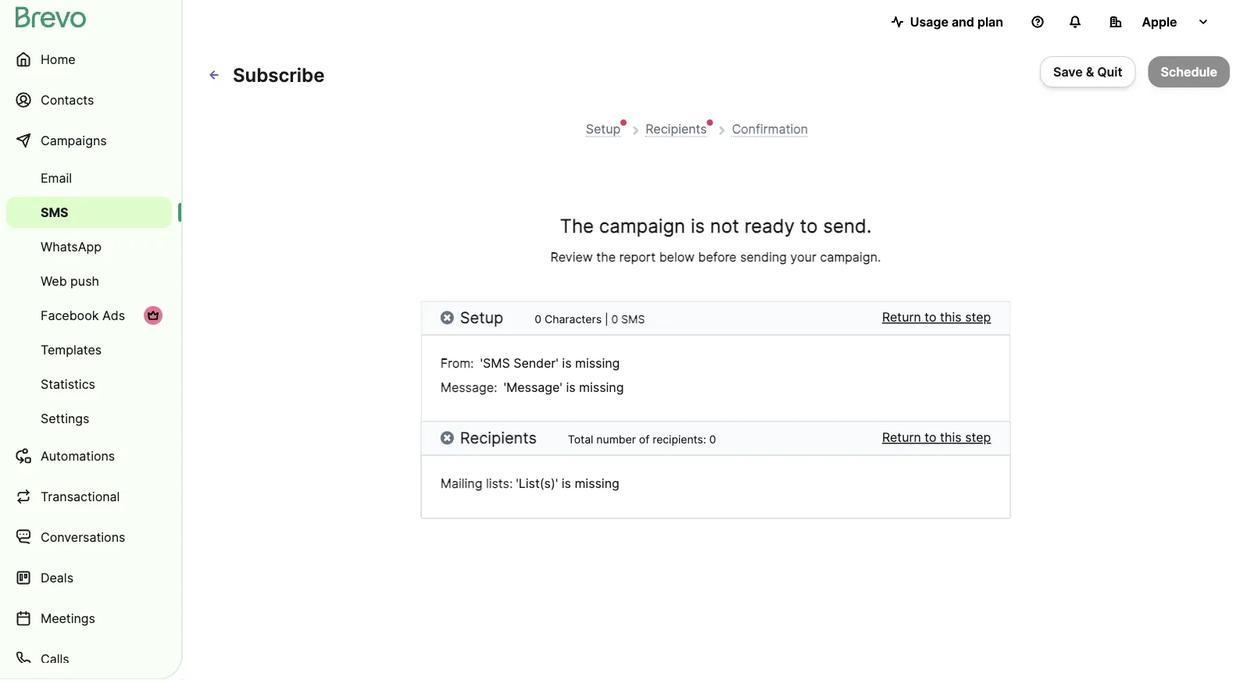 Task type: vqa. For each thing, say whether or not it's contained in the screenshot.
Total
yes



Task type: describe. For each thing, give the bounding box(es) containing it.
missing for 'list(s)' is missing
[[575, 476, 620, 492]]

setup link
[[586, 121, 621, 137]]

return to this step for setup
[[882, 310, 991, 325]]

characters
[[545, 313, 602, 326]]

templates
[[41, 342, 102, 358]]

email
[[41, 170, 72, 186]]

times circle image
[[441, 430, 454, 446]]

the campaign is not ready to send.
[[560, 215, 872, 238]]

meetings
[[41, 611, 95, 627]]

return for recipients
[[882, 430, 921, 446]]

is right 'list(s)'
[[562, 476, 571, 492]]

is right the 'message'
[[566, 380, 576, 396]]

facebook ads link
[[6, 300, 172, 331]]

confirmation
[[732, 121, 808, 136]]

campaigns link
[[6, 122, 172, 159]]

total number of recipients : 0
[[568, 433, 716, 446]]

&
[[1086, 64, 1095, 79]]

times circle image
[[441, 310, 454, 326]]

save & quit
[[1054, 64, 1123, 79]]

automations link
[[6, 438, 172, 475]]

: left 'sms
[[471, 356, 474, 371]]

is left not
[[691, 215, 705, 238]]

not
[[710, 215, 739, 238]]

return to this step link for setup
[[882, 308, 991, 327]]

1 horizontal spatial sms
[[622, 313, 645, 326]]

campaign
[[599, 215, 686, 238]]

conversations link
[[6, 519, 172, 557]]

recipients link
[[646, 121, 707, 137]]

this for setup
[[940, 310, 962, 325]]

2 horizontal spatial 0
[[710, 433, 716, 446]]

: right of
[[703, 433, 706, 446]]

web push
[[41, 274, 99, 289]]

apple button
[[1097, 6, 1223, 38]]

message : 'message' is missing
[[441, 380, 624, 396]]

from : 'sms sender' is missing
[[441, 356, 620, 371]]

confirmation link
[[732, 121, 808, 137]]

apple
[[1142, 14, 1178, 29]]

home
[[41, 52, 76, 67]]

templates link
[[6, 335, 172, 366]]

the
[[597, 250, 616, 265]]

: down 'sms
[[494, 380, 497, 396]]

calls
[[41, 652, 69, 667]]

schedule button
[[1149, 56, 1230, 88]]

recipients
[[653, 433, 703, 446]]

usage and plan
[[910, 14, 1004, 29]]

sender'
[[514, 356, 559, 371]]

total
[[568, 433, 594, 446]]

sending
[[740, 250, 787, 265]]

campaign.
[[820, 250, 881, 265]]

lists
[[486, 476, 510, 492]]

step for setup
[[965, 310, 991, 325]]

from
[[441, 356, 471, 371]]

the
[[560, 215, 594, 238]]

: left 'list(s)'
[[510, 476, 513, 492]]

statistics link
[[6, 369, 172, 400]]

to for setup
[[925, 310, 937, 325]]

ads
[[102, 308, 125, 323]]

web
[[41, 274, 67, 289]]

email link
[[6, 163, 172, 194]]

1 horizontal spatial setup
[[586, 121, 621, 136]]

deals
[[41, 571, 73, 586]]

below
[[659, 250, 695, 265]]

web push link
[[6, 266, 172, 297]]

and
[[952, 14, 975, 29]]

0 characters | 0 sms
[[535, 313, 645, 326]]

campaigns
[[41, 133, 107, 148]]

schedule
[[1161, 64, 1218, 79]]



Task type: locate. For each thing, give the bounding box(es) containing it.
2 step from the top
[[965, 430, 991, 446]]

whatsapp
[[41, 239, 102, 254]]

1 vertical spatial return to this step link
[[882, 429, 991, 448]]

of
[[639, 433, 650, 446]]

1 return to this step from the top
[[882, 310, 991, 325]]

message
[[441, 380, 494, 396]]

0 horizontal spatial setup
[[460, 308, 504, 327]]

meetings link
[[6, 600, 172, 638]]

missing up number
[[579, 380, 624, 396]]

return to this step link
[[882, 308, 991, 327], [882, 429, 991, 448]]

facebook ads
[[41, 308, 125, 323]]

sms inside sms link
[[41, 205, 68, 220]]

1 vertical spatial recipients
[[460, 428, 537, 448]]

contacts link
[[6, 81, 172, 119]]

return to this step
[[882, 310, 991, 325], [882, 430, 991, 446]]

recipients up lists
[[460, 428, 537, 448]]

subscribe
[[233, 63, 325, 86]]

return for setup
[[882, 310, 921, 325]]

before
[[698, 250, 737, 265]]

to
[[800, 215, 818, 238], [925, 310, 937, 325], [925, 430, 937, 446]]

0 right |
[[612, 313, 618, 326]]

0 horizontal spatial sms
[[41, 205, 68, 220]]

calls link
[[6, 641, 172, 678]]

conversations
[[41, 530, 125, 545]]

2 vertical spatial to
[[925, 430, 937, 446]]

0 vertical spatial recipients
[[646, 121, 707, 136]]

this
[[940, 310, 962, 325], [940, 430, 962, 446]]

left___rvooi image
[[147, 310, 159, 322]]

return to this step for recipients
[[882, 430, 991, 446]]

report
[[620, 250, 656, 265]]

1 vertical spatial return to this step
[[882, 430, 991, 446]]

0 vertical spatial return to this step link
[[882, 308, 991, 327]]

return to this step link for recipients
[[882, 429, 991, 448]]

'list(s)'
[[516, 476, 558, 492]]

contacts
[[41, 92, 94, 107]]

sms
[[41, 205, 68, 220], [622, 313, 645, 326]]

0 vertical spatial sms
[[41, 205, 68, 220]]

send.
[[823, 215, 872, 238]]

0 vertical spatial return
[[882, 310, 921, 325]]

1 vertical spatial setup
[[460, 308, 504, 327]]

1 step from the top
[[965, 310, 991, 325]]

quit
[[1098, 64, 1123, 79]]

whatsapp link
[[6, 231, 172, 263]]

0 left characters at the top of the page
[[535, 313, 542, 326]]

0 vertical spatial step
[[965, 310, 991, 325]]

1 vertical spatial sms
[[622, 313, 645, 326]]

sms down email
[[41, 205, 68, 220]]

1 return to this step link from the top
[[882, 308, 991, 327]]

sms right |
[[622, 313, 645, 326]]

0 right "recipients"
[[710, 433, 716, 446]]

0 vertical spatial missing
[[575, 356, 620, 371]]

deals link
[[6, 560, 172, 597]]

settings link
[[6, 403, 172, 435]]

save & quit button
[[1040, 56, 1136, 88]]

0 horizontal spatial recipients
[[460, 428, 537, 448]]

missing down 0 characters | 0 sms
[[575, 356, 620, 371]]

setup right times circle icon
[[460, 308, 504, 327]]

facebook
[[41, 308, 99, 323]]

2 return to this step link from the top
[[882, 429, 991, 448]]

statistics
[[41, 377, 95, 392]]

recipients
[[646, 121, 707, 136], [460, 428, 537, 448]]

is right sender' at the left of the page
[[562, 356, 572, 371]]

automations
[[41, 449, 115, 464]]

:
[[471, 356, 474, 371], [494, 380, 497, 396], [703, 433, 706, 446], [510, 476, 513, 492]]

|
[[605, 313, 609, 326]]

step for recipients
[[965, 430, 991, 446]]

review the report below before sending your campaign.
[[551, 250, 881, 265]]

to for recipients
[[925, 430, 937, 446]]

recipients right setup link on the left of the page
[[646, 121, 707, 136]]

setup left recipients "link"
[[586, 121, 621, 136]]

2 return to this step from the top
[[882, 430, 991, 446]]

ready
[[745, 215, 795, 238]]

is
[[691, 215, 705, 238], [562, 356, 572, 371], [566, 380, 576, 396], [562, 476, 571, 492]]

this for recipients
[[940, 430, 962, 446]]

'message'
[[504, 380, 563, 396]]

home link
[[6, 41, 172, 78]]

plan
[[978, 14, 1004, 29]]

settings
[[41, 411, 89, 426]]

review
[[551, 250, 593, 265]]

1 horizontal spatial 0
[[612, 313, 618, 326]]

mailing lists : 'list(s)' is missing
[[441, 476, 620, 492]]

1 vertical spatial this
[[940, 430, 962, 446]]

0 vertical spatial this
[[940, 310, 962, 325]]

2 return from the top
[[882, 430, 921, 446]]

push
[[70, 274, 99, 289]]

0 vertical spatial setup
[[586, 121, 621, 136]]

2 vertical spatial missing
[[575, 476, 620, 492]]

1 vertical spatial return
[[882, 430, 921, 446]]

1 vertical spatial step
[[965, 430, 991, 446]]

missing for 'sms sender' is missing
[[575, 356, 620, 371]]

0 vertical spatial to
[[800, 215, 818, 238]]

sms link
[[6, 197, 172, 228]]

1 return from the top
[[882, 310, 921, 325]]

missing
[[575, 356, 620, 371], [579, 380, 624, 396], [575, 476, 620, 492]]

0 horizontal spatial 0
[[535, 313, 542, 326]]

number
[[597, 433, 636, 446]]

'sms
[[480, 356, 510, 371]]

1 vertical spatial to
[[925, 310, 937, 325]]

0
[[535, 313, 542, 326], [612, 313, 618, 326], [710, 433, 716, 446]]

step
[[965, 310, 991, 325], [965, 430, 991, 446]]

usage
[[910, 14, 949, 29]]

mailing
[[441, 476, 483, 492]]

missing down total
[[575, 476, 620, 492]]

1 vertical spatial missing
[[579, 380, 624, 396]]

usage and plan button
[[879, 6, 1016, 38]]

0 vertical spatial return to this step
[[882, 310, 991, 325]]

1 horizontal spatial recipients
[[646, 121, 707, 136]]

your
[[791, 250, 817, 265]]

1 this from the top
[[940, 310, 962, 325]]

save
[[1054, 64, 1083, 79]]

transactional link
[[6, 478, 172, 516]]

transactional
[[41, 489, 120, 505]]

2 this from the top
[[940, 430, 962, 446]]



